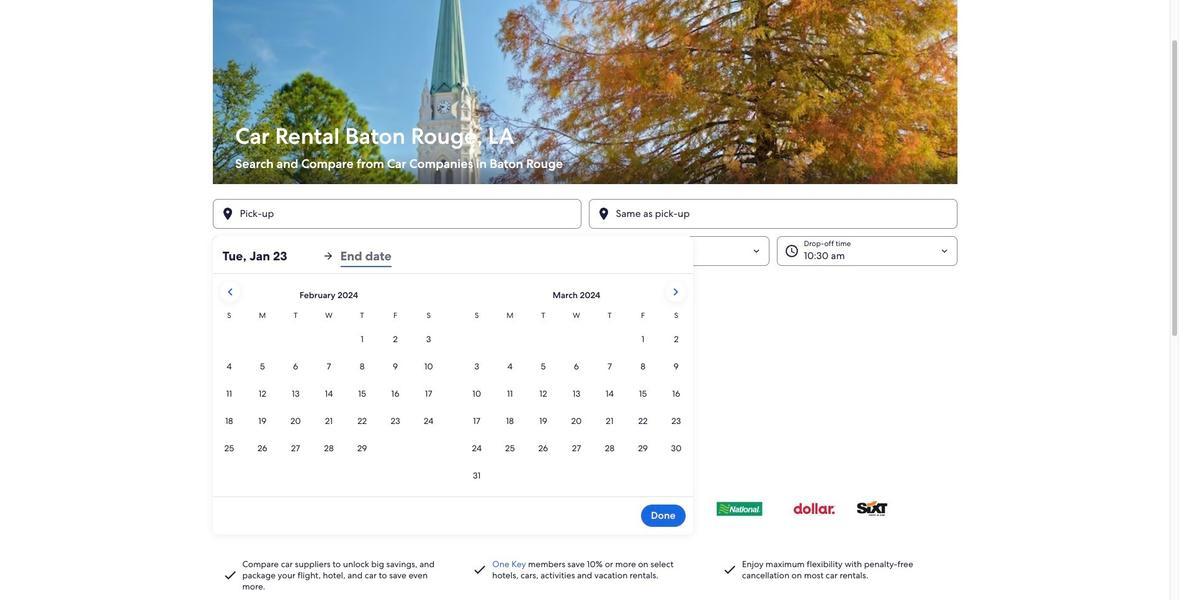 Task type: vqa. For each thing, say whether or not it's contained in the screenshot.
up
no



Task type: describe. For each thing, give the bounding box(es) containing it.
previous month image
[[222, 285, 237, 300]]

car suppliers logo image
[[220, 486, 950, 532]]

next month image
[[668, 285, 683, 300]]



